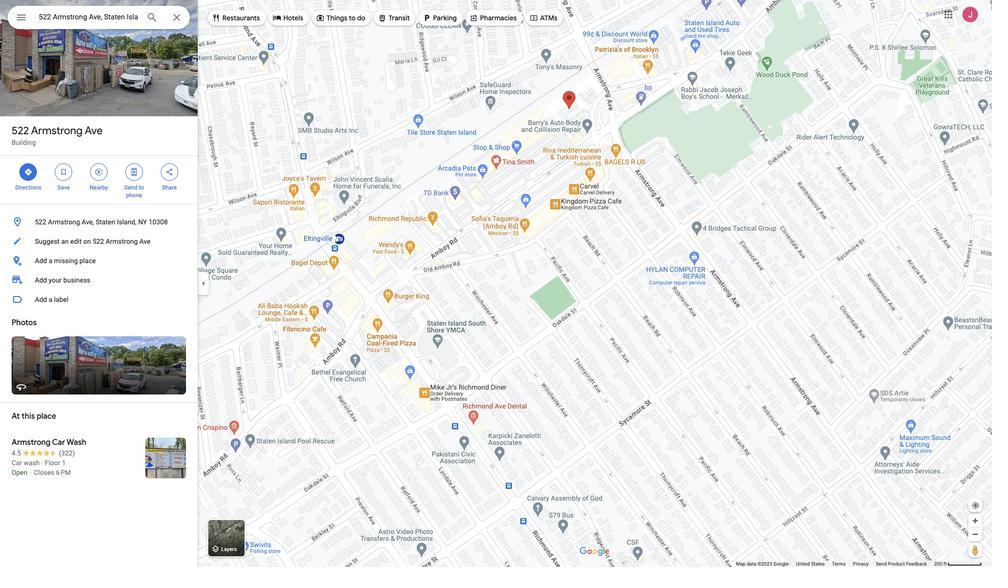 Task type: vqa. For each thing, say whether or not it's contained in the screenshot.
Language
no



Task type: describe. For each thing, give the bounding box(es) containing it.
island,
[[117, 218, 137, 226]]

terms button
[[833, 561, 846, 567]]


[[165, 167, 174, 177]]

footer inside google maps element
[[737, 561, 935, 567]]

ny
[[138, 218, 147, 226]]


[[95, 167, 103, 177]]

things
[[327, 14, 348, 22]]

6 pm
[[56, 469, 71, 477]]

google
[[774, 561, 789, 567]]

522 armstrong ave, staten island, ny 10308
[[35, 218, 168, 226]]

armstrong car wash
[[12, 438, 86, 447]]

google maps element
[[0, 0, 993, 567]]


[[59, 167, 68, 177]]

4.5
[[12, 449, 21, 457]]

add your business
[[35, 276, 90, 284]]

business
[[63, 276, 90, 284]]

actions for 522 armstrong ave region
[[0, 156, 198, 204]]

suggest
[[35, 238, 60, 245]]

ave,
[[82, 218, 94, 226]]

200 ft button
[[935, 561, 983, 567]]

an
[[61, 238, 69, 245]]

10308
[[149, 218, 168, 226]]

suggest an edit on 522 armstrong ave
[[35, 238, 151, 245]]

place inside button
[[80, 257, 96, 265]]

ave inside 522 armstrong ave building
[[85, 124, 103, 138]]

wash
[[67, 438, 86, 447]]

to inside  things to do
[[349, 14, 356, 22]]


[[212, 13, 221, 23]]

·
[[41, 459, 43, 467]]

armstrong inside 522 armstrong ave, staten island, ny 10308 button
[[48, 218, 80, 226]]

 parking
[[423, 13, 457, 23]]

states
[[812, 561, 826, 567]]

zoom out image
[[973, 531, 980, 538]]

(322)
[[59, 449, 75, 457]]

nearby
[[90, 184, 108, 191]]


[[378, 13, 387, 23]]

google account: james peterson  
(james.peterson1902@gmail.com) image
[[963, 7, 979, 22]]

522 for ave,
[[35, 218, 46, 226]]

collapse side panel image
[[198, 278, 209, 289]]

closes
[[34, 469, 54, 477]]

 hotels
[[273, 13, 304, 23]]

send product feedback button
[[877, 561, 928, 567]]

car inside car wash · floor 1 open ⋅ closes 6 pm
[[12, 459, 22, 467]]

pharmacies
[[480, 14, 517, 22]]

open
[[12, 469, 27, 477]]

 things to do
[[316, 13, 366, 23]]

show street view coverage image
[[969, 543, 983, 558]]

armstrong inside 522 armstrong ave building
[[31, 124, 83, 138]]


[[24, 167, 33, 177]]

add your business link
[[0, 271, 198, 290]]

 transit
[[378, 13, 410, 23]]

wash
[[24, 459, 40, 467]]

missing
[[54, 257, 78, 265]]

staten
[[96, 218, 115, 226]]


[[530, 13, 539, 23]]

add for add a missing place
[[35, 257, 47, 265]]

photos
[[12, 318, 37, 328]]

suggest an edit on 522 armstrong ave button
[[0, 232, 198, 251]]

restaurants
[[223, 14, 260, 22]]

0 vertical spatial car
[[52, 438, 65, 447]]

ave inside button
[[140, 238, 151, 245]]

add a label
[[35, 296, 68, 304]]


[[316, 13, 325, 23]]

edit
[[70, 238, 82, 245]]

hotels
[[283, 14, 304, 22]]

car wash · floor 1 open ⋅ closes 6 pm
[[12, 459, 71, 477]]

a for label
[[49, 296, 52, 304]]

on
[[83, 238, 91, 245]]

phone
[[126, 192, 142, 199]]

©2023
[[758, 561, 773, 567]]

save
[[57, 184, 70, 191]]

this
[[22, 412, 35, 421]]

at
[[12, 412, 20, 421]]

floor
[[45, 459, 60, 467]]

 search field
[[8, 6, 190, 31]]

ft
[[944, 561, 948, 567]]

send product feedback
[[877, 561, 928, 567]]

add a missing place
[[35, 257, 96, 265]]


[[16, 11, 27, 24]]

share
[[162, 184, 177, 191]]

 button
[[8, 6, 35, 31]]

label
[[54, 296, 68, 304]]

directions
[[15, 184, 41, 191]]



Task type: locate. For each thing, give the bounding box(es) containing it.
522 inside 522 armstrong ave, staten island, ny 10308 button
[[35, 218, 46, 226]]

privacy button
[[854, 561, 869, 567]]

add
[[35, 257, 47, 265], [35, 276, 47, 284], [35, 296, 47, 304]]

1 vertical spatial to
[[139, 184, 144, 191]]

522 inside suggest an edit on 522 armstrong ave button
[[93, 238, 104, 245]]

atms
[[541, 14, 558, 22]]

transit
[[389, 14, 410, 22]]

1 vertical spatial place
[[37, 412, 56, 421]]

send for send to phone
[[124, 184, 137, 191]]


[[130, 167, 139, 177]]

4.5 stars 322 reviews image
[[12, 448, 75, 458]]

⋅
[[29, 469, 32, 477]]

none field inside 522 armstrong ave, staten island, ny 10308 field
[[39, 11, 139, 23]]

1 add from the top
[[35, 257, 47, 265]]

a inside 'add a missing place' button
[[49, 257, 52, 265]]

0 vertical spatial add
[[35, 257, 47, 265]]

car up (322)
[[52, 438, 65, 447]]

do
[[357, 14, 366, 22]]

feedback
[[907, 561, 928, 567]]

0 horizontal spatial ave
[[85, 124, 103, 138]]

522 armstrong ave, staten island, ny 10308 button
[[0, 212, 198, 232]]

footer
[[737, 561, 935, 567]]

privacy
[[854, 561, 869, 567]]

united
[[797, 561, 811, 567]]

add inside button
[[35, 296, 47, 304]]

522 for ave
[[12, 124, 29, 138]]

armstrong
[[31, 124, 83, 138], [48, 218, 80, 226], [106, 238, 138, 245], [12, 438, 51, 447]]

to inside send to phone
[[139, 184, 144, 191]]

ave down "ny"
[[140, 238, 151, 245]]

1
[[62, 459, 66, 467]]

0 vertical spatial a
[[49, 257, 52, 265]]

3 add from the top
[[35, 296, 47, 304]]

0 vertical spatial ave
[[85, 124, 103, 138]]

522 armstrong ave main content
[[0, 0, 198, 567]]

map data ©2023 google
[[737, 561, 789, 567]]

2 add from the top
[[35, 276, 47, 284]]

a for missing
[[49, 257, 52, 265]]

a left label
[[49, 296, 52, 304]]

a inside add a label button
[[49, 296, 52, 304]]

layers
[[221, 547, 237, 553]]

0 horizontal spatial send
[[124, 184, 137, 191]]

0 horizontal spatial 522
[[12, 124, 29, 138]]

0 vertical spatial send
[[124, 184, 137, 191]]

send inside button
[[877, 561, 887, 567]]

1 horizontal spatial 522
[[35, 218, 46, 226]]


[[273, 13, 282, 23]]

send inside send to phone
[[124, 184, 137, 191]]

add left label
[[35, 296, 47, 304]]

1 horizontal spatial send
[[877, 561, 887, 567]]

place
[[80, 257, 96, 265], [37, 412, 56, 421]]

522 up the building
[[12, 124, 29, 138]]

1 vertical spatial a
[[49, 296, 52, 304]]

send
[[124, 184, 137, 191], [877, 561, 887, 567]]

add left your
[[35, 276, 47, 284]]

0 vertical spatial to
[[349, 14, 356, 22]]

send to phone
[[124, 184, 144, 199]]

your
[[49, 276, 62, 284]]

 atms
[[530, 13, 558, 23]]

building
[[12, 139, 36, 146]]

1 horizontal spatial ave
[[140, 238, 151, 245]]

car down 4.5
[[12, 459, 22, 467]]

to left do at top
[[349, 14, 356, 22]]


[[470, 13, 479, 23]]

None field
[[39, 11, 139, 23]]

parking
[[433, 14, 457, 22]]

footer containing map data ©2023 google
[[737, 561, 935, 567]]

1 vertical spatial 522
[[35, 218, 46, 226]]

1 horizontal spatial to
[[349, 14, 356, 22]]

0 vertical spatial 522
[[12, 124, 29, 138]]

2 vertical spatial add
[[35, 296, 47, 304]]

add for add your business
[[35, 276, 47, 284]]

add down suggest
[[35, 257, 47, 265]]

1 vertical spatial add
[[35, 276, 47, 284]]

map
[[737, 561, 746, 567]]

0 vertical spatial place
[[80, 257, 96, 265]]

522 inside 522 armstrong ave building
[[12, 124, 29, 138]]

armstrong up the an
[[48, 218, 80, 226]]

armstrong down island,
[[106, 238, 138, 245]]

armstrong up the 4.5 stars 322 reviews image
[[12, 438, 51, 447]]

2 a from the top
[[49, 296, 52, 304]]

to up phone
[[139, 184, 144, 191]]

send left product
[[877, 561, 887, 567]]

1 horizontal spatial place
[[80, 257, 96, 265]]

zoom in image
[[973, 517, 980, 525]]

place down the on in the left of the page
[[80, 257, 96, 265]]

ave
[[85, 124, 103, 138], [140, 238, 151, 245]]

 restaurants
[[212, 13, 260, 23]]

0 horizontal spatial to
[[139, 184, 144, 191]]

armstrong inside suggest an edit on 522 armstrong ave button
[[106, 238, 138, 245]]

data
[[747, 561, 757, 567]]

1 a from the top
[[49, 257, 52, 265]]

send up phone
[[124, 184, 137, 191]]

 pharmacies
[[470, 13, 517, 23]]

522
[[12, 124, 29, 138], [35, 218, 46, 226], [93, 238, 104, 245]]

add inside button
[[35, 257, 47, 265]]

at this place
[[12, 412, 56, 421]]

a left missing
[[49, 257, 52, 265]]

2 horizontal spatial 522
[[93, 238, 104, 245]]

522 right the on in the left of the page
[[93, 238, 104, 245]]

1 horizontal spatial car
[[52, 438, 65, 447]]

add a label button
[[0, 290, 198, 309]]

ave up 
[[85, 124, 103, 138]]

united states
[[797, 561, 826, 567]]

armstrong up the building
[[31, 124, 83, 138]]

send for send product feedback
[[877, 561, 887, 567]]

200 ft
[[935, 561, 948, 567]]

200
[[935, 561, 943, 567]]

to
[[349, 14, 356, 22], [139, 184, 144, 191]]

add a missing place button
[[0, 251, 198, 271]]

522 Armstrong Ave, Staten Island, NY 10308 field
[[8, 6, 190, 29]]

522 up suggest
[[35, 218, 46, 226]]

product
[[889, 561, 906, 567]]

terms
[[833, 561, 846, 567]]

0 horizontal spatial car
[[12, 459, 22, 467]]

0 horizontal spatial place
[[37, 412, 56, 421]]

1 vertical spatial car
[[12, 459, 22, 467]]

add for add a label
[[35, 296, 47, 304]]


[[423, 13, 432, 23]]

place right this
[[37, 412, 56, 421]]

united states button
[[797, 561, 826, 567]]

a
[[49, 257, 52, 265], [49, 296, 52, 304]]

1 vertical spatial send
[[877, 561, 887, 567]]

car
[[52, 438, 65, 447], [12, 459, 22, 467]]

522 armstrong ave building
[[12, 124, 103, 146]]

show your location image
[[972, 501, 981, 510]]

2 vertical spatial 522
[[93, 238, 104, 245]]

1 vertical spatial ave
[[140, 238, 151, 245]]



